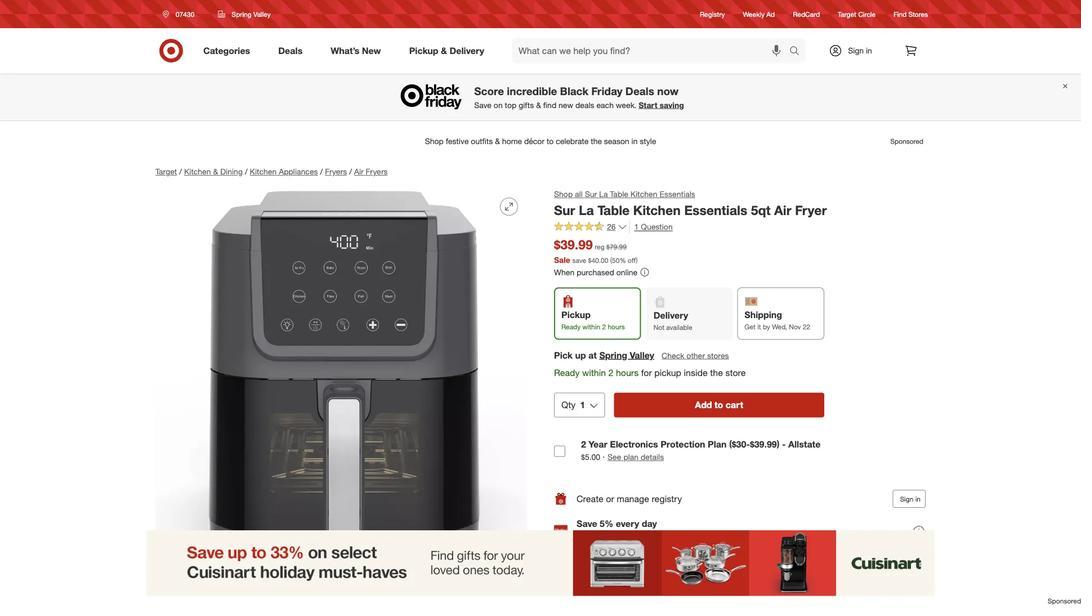 Task type: locate. For each thing, give the bounding box(es) containing it.
22
[[803, 322, 811, 331]]

5qt
[[751, 202, 771, 218]]

1 horizontal spatial fryers
[[366, 167, 388, 177]]

essentials
[[660, 189, 695, 199], [684, 202, 748, 218]]

1 vertical spatial sur
[[554, 202, 575, 218]]

fryers left air fryers link
[[325, 167, 347, 177]]

week.
[[616, 100, 637, 110]]

air fryers link
[[354, 167, 388, 177]]

sign in
[[848, 46, 872, 55], [900, 495, 921, 503]]

1 horizontal spatial la
[[599, 189, 608, 199]]

air right the fryers link
[[354, 167, 364, 177]]

/ right the fryers link
[[349, 167, 352, 177]]

0 horizontal spatial 2
[[581, 439, 586, 450]]

deals inside 'score incredible black friday deals now save on top gifts & find new deals each week. start saving'
[[626, 84, 654, 97]]

advertisement region
[[146, 128, 935, 155], [0, 531, 1081, 596], [554, 594, 926, 608]]

1 horizontal spatial pickup
[[562, 309, 591, 320]]

essentials up question
[[660, 189, 695, 199]]

fryers right the fryers link
[[366, 167, 388, 177]]

pickup inside pickup ready within 2 hours
[[562, 309, 591, 320]]

with up pay
[[577, 532, 593, 541]]

1 horizontal spatial save
[[577, 519, 597, 530]]

pickup
[[409, 45, 439, 56], [562, 309, 591, 320]]

with down pay
[[577, 568, 593, 577]]

1 vertical spatial over
[[654, 568, 669, 577]]

1 right the qty
[[580, 400, 585, 410]]

target
[[838, 10, 857, 18], [155, 167, 177, 177]]

1 vertical spatial 2
[[609, 367, 614, 378]]

1 horizontal spatial air
[[774, 202, 792, 218]]

0 horizontal spatial fryers
[[325, 167, 347, 177]]

2 year electronics protection plan ($30-$39.99) - allstate $5.00 · see plan details
[[581, 439, 821, 463]]

2 down pick up at spring valley
[[609, 367, 614, 378]]

in
[[866, 46, 872, 55], [916, 495, 921, 503]]

0 horizontal spatial pickup
[[409, 45, 439, 56]]

essentials left 5qt
[[684, 202, 748, 218]]

in inside button
[[916, 495, 921, 503]]

1 vertical spatial within
[[582, 367, 606, 378]]

1 horizontal spatial 2
[[602, 322, 606, 331]]

within up at
[[583, 322, 600, 331]]

0 horizontal spatial valley
[[253, 10, 271, 18]]

spring inside dropdown button
[[232, 10, 252, 18]]

1 vertical spatial air
[[774, 202, 792, 218]]

1 vertical spatial redcard
[[595, 532, 626, 541]]

on down time
[[618, 568, 626, 577]]

spring
[[232, 10, 252, 18], [600, 350, 628, 361]]

1 horizontal spatial spring
[[600, 350, 628, 361]]

1 vertical spatial sign in
[[900, 495, 921, 503]]

0 horizontal spatial la
[[579, 202, 594, 218]]

la
[[599, 189, 608, 199], [579, 202, 594, 218]]

air
[[354, 167, 364, 177], [774, 202, 792, 218]]

sign in button
[[893, 490, 926, 508]]

cart
[[726, 400, 744, 410]]

1 vertical spatial &
[[536, 100, 541, 110]]

ready up pick in the right bottom of the page
[[562, 322, 581, 331]]

sign
[[848, 46, 864, 55], [900, 495, 914, 503]]

target for target / kitchen & dining / kitchen appliances / fryers / air fryers
[[155, 167, 177, 177]]

1 horizontal spatial target
[[838, 10, 857, 18]]

1 vertical spatial sign
[[900, 495, 914, 503]]

sign inside button
[[900, 495, 914, 503]]

off
[[628, 256, 636, 264]]

kitchen & dining link
[[184, 167, 243, 177]]

check other stores
[[662, 351, 729, 360]]

1 question link
[[629, 221, 673, 234]]

sur down "shop"
[[554, 202, 575, 218]]

$5.00
[[581, 452, 601, 462]]

0 vertical spatial in
[[866, 46, 872, 55]]

0 vertical spatial valley
[[253, 10, 271, 18]]

fryers link
[[325, 167, 347, 177]]

pickup
[[655, 367, 682, 378]]

spring valley
[[232, 10, 271, 18]]

/ right the target link on the left of the page
[[179, 167, 182, 177]]

1 vertical spatial deals
[[626, 84, 654, 97]]

day
[[642, 519, 657, 530]]

What can we help you find? suggestions appear below search field
[[512, 38, 793, 63]]

save left 5%
[[577, 519, 597, 530]]

fryer
[[795, 202, 827, 218]]

2 left year
[[581, 439, 586, 450]]

1 left question
[[635, 222, 639, 232]]

ready down pick in the right bottom of the page
[[554, 367, 580, 378]]

delivery up the available
[[654, 310, 688, 321]]

save down score
[[474, 100, 492, 110]]

0 vertical spatial pickup
[[409, 45, 439, 56]]

target left kitchen & dining link
[[155, 167, 177, 177]]

kitchen up question
[[633, 202, 681, 218]]

0 vertical spatial 2
[[602, 322, 606, 331]]

0 vertical spatial sur
[[585, 189, 597, 199]]

/ right dining
[[245, 167, 248, 177]]

table
[[610, 189, 629, 199], [598, 202, 630, 218]]

1 horizontal spatial in
[[916, 495, 921, 503]]

1 horizontal spatial sign in
[[900, 495, 921, 503]]

1 horizontal spatial sur
[[585, 189, 597, 199]]

on
[[494, 100, 503, 110], [618, 568, 626, 577]]

0 horizontal spatial target
[[155, 167, 177, 177]]

2 within from the top
[[582, 367, 606, 378]]

create
[[577, 494, 604, 505]]

stores
[[707, 351, 729, 360]]

$39.99)
[[750, 439, 780, 450]]

1 vertical spatial pickup
[[562, 309, 591, 320]]

within
[[583, 322, 600, 331], [582, 367, 606, 378]]

0 horizontal spatial spring
[[232, 10, 252, 18]]

saving
[[660, 100, 684, 110]]

0 vertical spatial spring
[[232, 10, 252, 18]]

1 horizontal spatial valley
[[630, 350, 655, 361]]

over
[[595, 555, 613, 566], [654, 568, 669, 577]]

when
[[554, 267, 575, 277]]

registry
[[652, 494, 682, 505]]

over up affirm
[[595, 555, 613, 566]]

0 horizontal spatial on
[[494, 100, 503, 110]]

search
[[785, 46, 812, 57]]

1 horizontal spatial over
[[654, 568, 669, 577]]

pickup for ready
[[562, 309, 591, 320]]

1 vertical spatial on
[[618, 568, 626, 577]]

delivery up score
[[450, 45, 484, 56]]

1 vertical spatial save
[[577, 519, 597, 530]]

see
[[608, 452, 622, 462]]

1 within from the top
[[583, 322, 600, 331]]

pickup right new
[[409, 45, 439, 56]]

hours down spring valley button
[[616, 367, 639, 378]]

ready inside pickup ready within 2 hours
[[562, 322, 581, 331]]

deals up start
[[626, 84, 654, 97]]

valley up for
[[630, 350, 655, 361]]

pickup inside pickup & delivery link
[[409, 45, 439, 56]]

redcard right 'ad'
[[793, 10, 820, 18]]

$79.99
[[607, 243, 627, 251]]

2 with from the top
[[577, 568, 593, 577]]

0 vertical spatial sign in
[[848, 46, 872, 55]]

la down 'all' at the top of page
[[579, 202, 594, 218]]

electronics
[[610, 439, 658, 450]]

hours up spring valley button
[[608, 322, 625, 331]]

within inside pickup ready within 2 hours
[[583, 322, 600, 331]]

within down at
[[582, 367, 606, 378]]

0 horizontal spatial save
[[474, 100, 492, 110]]

0 vertical spatial save
[[474, 100, 492, 110]]

weekly ad link
[[743, 9, 775, 19]]

redcard
[[793, 10, 820, 18], [595, 532, 626, 541]]

1 vertical spatial in
[[916, 495, 921, 503]]

air right 5qt
[[774, 202, 792, 218]]

year
[[589, 439, 608, 450]]

0 vertical spatial over
[[595, 555, 613, 566]]

online
[[617, 267, 638, 277]]

0 vertical spatial within
[[583, 322, 600, 331]]

deals left what's
[[278, 45, 303, 56]]

0 vertical spatial hours
[[608, 322, 625, 331]]

store
[[726, 367, 746, 378]]

2 vertical spatial 2
[[581, 439, 586, 450]]

1 horizontal spatial sign
[[900, 495, 914, 503]]

0 vertical spatial deals
[[278, 45, 303, 56]]

0 vertical spatial la
[[599, 189, 608, 199]]

1 vertical spatial la
[[579, 202, 594, 218]]

2 up pick up at spring valley
[[602, 322, 606, 331]]

kitchen right the target link on the left of the page
[[184, 167, 211, 177]]

0 vertical spatial table
[[610, 189, 629, 199]]

on left top
[[494, 100, 503, 110]]

la right 'all' at the top of page
[[599, 189, 608, 199]]

1 horizontal spatial delivery
[[654, 310, 688, 321]]

0 horizontal spatial redcard
[[595, 532, 626, 541]]

1 vertical spatial 1
[[580, 400, 585, 410]]

spring right at
[[600, 350, 628, 361]]

redcard down 5%
[[595, 532, 626, 541]]

0 horizontal spatial &
[[213, 167, 218, 177]]

target left the circle
[[838, 10, 857, 18]]

0 horizontal spatial air
[[354, 167, 364, 177]]

1 horizontal spatial on
[[618, 568, 626, 577]]

1 horizontal spatial &
[[441, 45, 447, 56]]

1 vertical spatial ready
[[554, 367, 580, 378]]

0 vertical spatial &
[[441, 45, 447, 56]]

find stores
[[894, 10, 928, 18]]

0 horizontal spatial sur
[[554, 202, 575, 218]]

spring up categories link
[[232, 10, 252, 18]]

0 vertical spatial 1
[[635, 222, 639, 232]]

2 fryers from the left
[[366, 167, 388, 177]]

2 vertical spatial &
[[213, 167, 218, 177]]

purchased
[[577, 267, 614, 277]]

redcard inside save 5% every day with redcard
[[595, 532, 626, 541]]

0 vertical spatial sign
[[848, 46, 864, 55]]

0 vertical spatial ready
[[562, 322, 581, 331]]

sur right 'all' at the top of page
[[585, 189, 597, 199]]

50
[[612, 256, 620, 264]]

details
[[641, 452, 664, 462]]

2 inside pickup ready within 2 hours
[[602, 322, 606, 331]]

2
[[602, 322, 606, 331], [609, 367, 614, 378], [581, 439, 586, 450]]

incredible
[[507, 84, 557, 97]]

with inside the pay over time with affirm on orders over $100
[[577, 568, 593, 577]]

1 with from the top
[[577, 532, 593, 541]]

None checkbox
[[554, 446, 566, 457]]

shop all sur la table kitchen essentials sur la table kitchen essentials 5qt air fryer
[[554, 189, 827, 218]]

(
[[610, 256, 612, 264]]

1 horizontal spatial deals
[[626, 84, 654, 97]]

valley up deals link
[[253, 10, 271, 18]]

1 fryers from the left
[[325, 167, 347, 177]]

target circle
[[838, 10, 876, 18]]

target link
[[155, 167, 177, 177]]

delivery not available
[[654, 310, 693, 331]]

40.00
[[592, 256, 609, 264]]

pickup up 'up' in the right of the page
[[562, 309, 591, 320]]

3 / from the left
[[320, 167, 323, 177]]

0 vertical spatial with
[[577, 532, 593, 541]]

when purchased online
[[554, 267, 638, 277]]

1 vertical spatial with
[[577, 568, 593, 577]]

qty
[[562, 400, 576, 410]]

0 vertical spatial redcard
[[793, 10, 820, 18]]

0 horizontal spatial 1
[[580, 400, 585, 410]]

2 horizontal spatial &
[[536, 100, 541, 110]]

target / kitchen & dining / kitchen appliances / fryers / air fryers
[[155, 167, 388, 177]]

time
[[616, 555, 635, 566]]

0 vertical spatial delivery
[[450, 45, 484, 56]]

%
[[620, 256, 626, 264]]

pickup for &
[[409, 45, 439, 56]]

1 vertical spatial target
[[155, 167, 177, 177]]

&
[[441, 45, 447, 56], [536, 100, 541, 110], [213, 167, 218, 177]]

kitchen up 1 question link
[[631, 189, 658, 199]]

/
[[179, 167, 182, 177], [245, 167, 248, 177], [320, 167, 323, 177], [349, 167, 352, 177]]

1 vertical spatial spring
[[600, 350, 628, 361]]

0 horizontal spatial sign in
[[848, 46, 872, 55]]

0 vertical spatial air
[[354, 167, 364, 177]]

1 vertical spatial hours
[[616, 367, 639, 378]]

/ left the fryers link
[[320, 167, 323, 177]]

sur
[[585, 189, 597, 199], [554, 202, 575, 218]]

1 vertical spatial delivery
[[654, 310, 688, 321]]

check
[[662, 351, 685, 360]]

with
[[577, 532, 593, 541], [577, 568, 593, 577]]

0 vertical spatial on
[[494, 100, 503, 110]]

$39.99 reg $79.99 sale save $ 40.00 ( 50 % off )
[[554, 237, 638, 265]]

spring valley button
[[600, 349, 655, 362]]

delivery inside delivery not available
[[654, 310, 688, 321]]

over left $100
[[654, 568, 669, 577]]

redcard link
[[793, 9, 820, 19]]

on inside 'score incredible black friday deals now save on top gifts & find new deals each week. start saving'
[[494, 100, 503, 110]]

1 horizontal spatial 1
[[635, 222, 639, 232]]

0 vertical spatial target
[[838, 10, 857, 18]]



Task type: vqa. For each thing, say whether or not it's contained in the screenshot.
La
yes



Task type: describe. For each thing, give the bounding box(es) containing it.
wed,
[[772, 322, 787, 331]]

$39.99
[[554, 237, 593, 253]]

reg
[[595, 243, 605, 251]]

find
[[894, 10, 907, 18]]

add to cart
[[695, 400, 744, 410]]

0 horizontal spatial over
[[595, 555, 613, 566]]

start
[[639, 100, 658, 110]]

save inside save 5% every day with redcard
[[577, 519, 597, 530]]

add to cart button
[[614, 393, 825, 418]]

kitchen right dining
[[250, 167, 277, 177]]

stores
[[909, 10, 928, 18]]

deals link
[[269, 38, 317, 63]]

manage
[[617, 494, 649, 505]]

with inside save 5% every day with redcard
[[577, 532, 593, 541]]

protection
[[661, 439, 705, 450]]

1 vertical spatial table
[[598, 202, 630, 218]]

07430 button
[[155, 4, 206, 24]]

0 horizontal spatial in
[[866, 46, 872, 55]]

search button
[[785, 38, 812, 65]]

what's new
[[331, 45, 381, 56]]

pick up at spring valley
[[554, 350, 655, 361]]

save 5% every day with redcard
[[577, 519, 657, 541]]

inside
[[684, 367, 708, 378]]

score
[[474, 84, 504, 97]]

sign in link
[[820, 38, 890, 63]]

every
[[616, 519, 639, 530]]

target circle link
[[838, 9, 876, 19]]

sur la table kitchen essentials 5qt air fryer, 1 of 8 image
[[155, 189, 527, 560]]

affirm
[[595, 568, 615, 577]]

other
[[687, 351, 705, 360]]

spring valley button
[[211, 4, 278, 24]]

air inside shop all sur la table kitchen essentials sur la table kitchen essentials 5qt air fryer
[[774, 202, 792, 218]]

categories
[[203, 45, 250, 56]]

0 vertical spatial essentials
[[660, 189, 695, 199]]

1 vertical spatial essentials
[[684, 202, 748, 218]]

sponsored
[[1048, 597, 1081, 605]]

($30-
[[729, 439, 750, 450]]

new
[[362, 45, 381, 56]]

find stores link
[[894, 9, 928, 19]]

shipping
[[745, 309, 782, 320]]

up
[[575, 350, 586, 361]]

07430
[[176, 10, 195, 18]]

by
[[763, 322, 770, 331]]

get
[[745, 322, 756, 331]]

qty 1
[[562, 400, 585, 410]]

kitchen appliances link
[[250, 167, 318, 177]]

0 horizontal spatial deals
[[278, 45, 303, 56]]

on inside the pay over time with affirm on orders over $100
[[618, 568, 626, 577]]

available
[[667, 323, 693, 331]]

1 vertical spatial valley
[[630, 350, 655, 361]]

26
[[607, 222, 616, 232]]

26 link
[[554, 221, 627, 234]]

·
[[603, 452, 605, 463]]

now
[[657, 84, 679, 97]]

add
[[695, 400, 712, 410]]

pay over time with affirm on orders over $100
[[577, 555, 688, 577]]

create or manage registry
[[577, 494, 682, 505]]

4 / from the left
[[349, 167, 352, 177]]

all
[[575, 189, 583, 199]]

at
[[589, 350, 597, 361]]

black
[[560, 84, 589, 97]]

each
[[597, 100, 614, 110]]

2 horizontal spatial 2
[[609, 367, 614, 378]]

valley inside dropdown button
[[253, 10, 271, 18]]

for
[[641, 367, 652, 378]]

sign in inside button
[[900, 495, 921, 503]]

orders
[[629, 568, 651, 577]]

hours inside pickup ready within 2 hours
[[608, 322, 625, 331]]

weekly
[[743, 10, 765, 18]]

1 / from the left
[[179, 167, 182, 177]]

2 / from the left
[[245, 167, 248, 177]]

)
[[636, 256, 638, 264]]

target for target circle
[[838, 10, 857, 18]]

$
[[588, 256, 592, 264]]

find
[[543, 100, 557, 110]]

new
[[559, 100, 573, 110]]

see plan details button
[[608, 452, 664, 463]]

categories link
[[194, 38, 264, 63]]

gifts
[[519, 100, 534, 110]]

dining
[[220, 167, 243, 177]]

pickup & delivery link
[[400, 38, 499, 63]]

5%
[[600, 519, 614, 530]]

check other stores button
[[661, 349, 730, 362]]

pickup ready within 2 hours
[[562, 309, 625, 331]]

1 question
[[635, 222, 673, 232]]

or
[[606, 494, 614, 505]]

what's new link
[[321, 38, 395, 63]]

what's
[[331, 45, 360, 56]]

save inside 'score incredible black friday deals now save on top gifts & find new deals each week. start saving'
[[474, 100, 492, 110]]

circle
[[859, 10, 876, 18]]

weekly ad
[[743, 10, 775, 18]]

image gallery element
[[155, 189, 527, 608]]

& inside 'score incredible black friday deals now save on top gifts & find new deals each week. start saving'
[[536, 100, 541, 110]]

0 horizontal spatial sign
[[848, 46, 864, 55]]

1 horizontal spatial redcard
[[793, 10, 820, 18]]

question
[[641, 222, 673, 232]]

2 inside 2 year electronics protection plan ($30-$39.99) - allstate $5.00 · see plan details
[[581, 439, 586, 450]]

0 horizontal spatial delivery
[[450, 45, 484, 56]]

shop
[[554, 189, 573, 199]]

ad
[[767, 10, 775, 18]]

nov
[[789, 322, 801, 331]]



